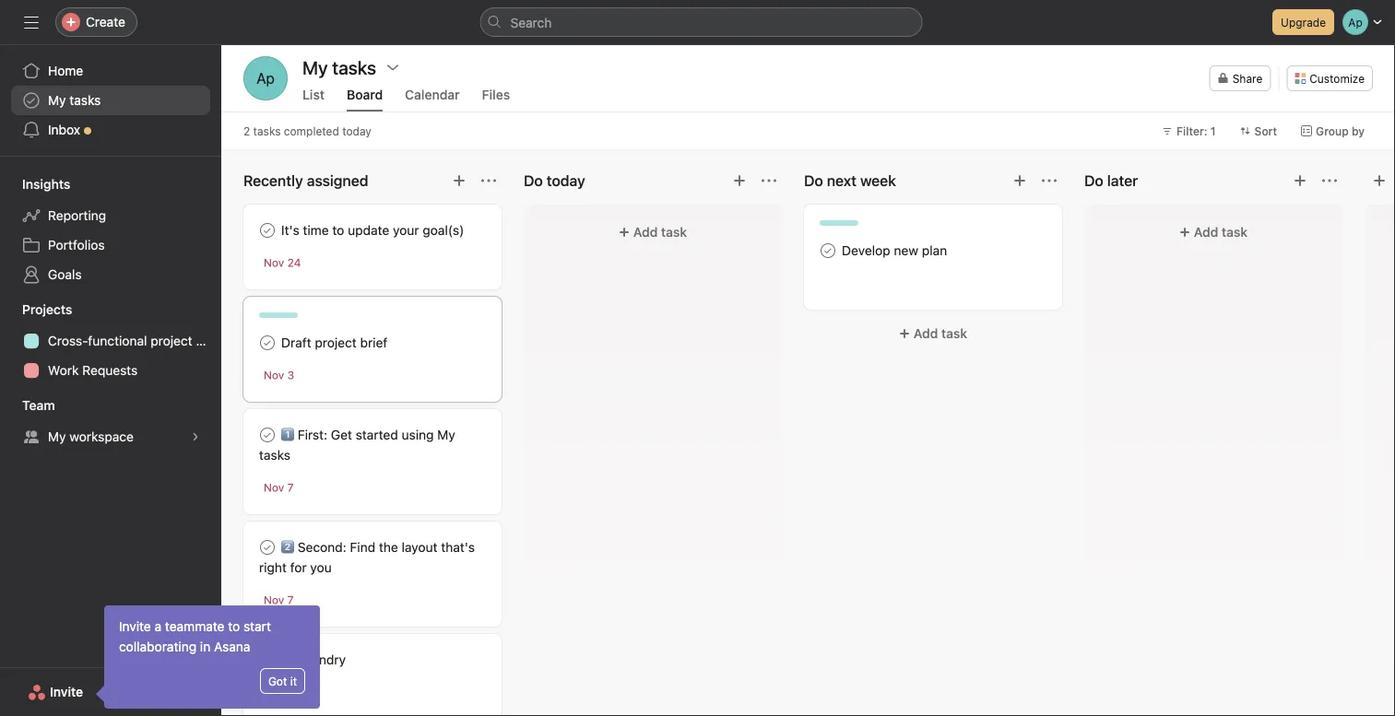 Task type: locate. For each thing, give the bounding box(es) containing it.
add task image left more section actions icon
[[452, 173, 467, 188]]

my right using
[[437, 427, 455, 443]]

mark complete image left draft
[[256, 332, 279, 354]]

filter: 1
[[1177, 125, 1216, 137]]

nov left 3
[[264, 369, 284, 382]]

it
[[290, 675, 297, 688]]

0 vertical spatial do
[[804, 172, 823, 190]]

more section actions image down group
[[1323, 173, 1337, 188]]

nov 3
[[264, 369, 294, 382]]

add task button
[[535, 216, 771, 249], [1096, 216, 1332, 249], [804, 317, 1062, 350]]

0 horizontal spatial add task
[[634, 225, 687, 240]]

laundry
[[302, 653, 346, 668]]

my tasks
[[48, 93, 101, 108]]

tasks right 2
[[253, 125, 281, 137]]

nov 7
[[264, 481, 294, 494], [264, 594, 294, 607]]

0 horizontal spatial add task button
[[535, 216, 771, 249]]

1 horizontal spatial invite
[[119, 619, 151, 635]]

add task
[[634, 225, 687, 240], [1194, 225, 1248, 240], [914, 326, 968, 341]]

develop new plan
[[842, 243, 947, 258]]

mark complete image for 1️⃣ first: get started using my tasks
[[256, 424, 279, 446]]

1 vertical spatial invite
[[50, 685, 83, 700]]

do
[[804, 172, 823, 190], [281, 653, 298, 668]]

2 nov 7 from the top
[[264, 594, 294, 607]]

0 vertical spatial plan
[[922, 243, 947, 258]]

7 down the 1️⃣
[[287, 481, 294, 494]]

1 vertical spatial nov 7
[[264, 594, 294, 607]]

nov up start
[[264, 594, 284, 607]]

team button
[[0, 397, 55, 415]]

2 more section actions image from the left
[[1042, 173, 1057, 188]]

add task image for do later
[[1293, 173, 1308, 188]]

2️⃣ second: find the layout that's right for you
[[259, 540, 475, 576]]

1 vertical spatial mark complete image
[[256, 332, 279, 354]]

more section actions image left do next week
[[762, 173, 777, 188]]

1 horizontal spatial plan
[[922, 243, 947, 258]]

mark complete image for draft project brief
[[256, 332, 279, 354]]

nov 7 down right
[[264, 594, 294, 607]]

ap button
[[243, 56, 288, 101]]

1 vertical spatial mark complete checkbox
[[256, 332, 279, 354]]

1 vertical spatial plan
[[196, 333, 221, 349]]

1 horizontal spatial to
[[332, 223, 344, 238]]

1 vertical spatial nov 7 button
[[264, 594, 294, 607]]

2 vertical spatial tasks
[[259, 448, 291, 463]]

2 vertical spatial mark complete checkbox
[[256, 649, 279, 671]]

task
[[661, 225, 687, 240], [1222, 225, 1248, 240], [942, 326, 968, 341]]

nov
[[264, 256, 284, 269], [264, 369, 284, 382], [264, 481, 284, 494], [264, 594, 284, 607], [264, 686, 284, 699]]

1 vertical spatial 7
[[287, 594, 294, 607]]

1 vertical spatial mark complete checkbox
[[256, 537, 279, 559]]

1 more section actions image from the left
[[762, 173, 777, 188]]

0 vertical spatial nov 7 button
[[264, 481, 294, 494]]

mark complete image up got
[[256, 649, 279, 671]]

tasks
[[69, 93, 101, 108], [253, 125, 281, 137], [259, 448, 291, 463]]

0 vertical spatial 7
[[287, 481, 294, 494]]

you
[[310, 560, 332, 576]]

goal(s)
[[423, 223, 464, 238]]

1 vertical spatial to
[[228, 619, 240, 635]]

board link
[[347, 87, 383, 112]]

requests
[[82, 363, 138, 378]]

my down team
[[48, 429, 66, 445]]

share button
[[1210, 65, 1271, 91]]

6
[[287, 686, 294, 699]]

invite a teammate to start collaborating in asana tooltip
[[99, 606, 320, 709]]

1 nov 7 button from the top
[[264, 481, 294, 494]]

1 mark complete image from the top
[[256, 220, 279, 242]]

2 mark complete image from the top
[[256, 332, 279, 354]]

mark complete checkbox left 2️⃣
[[256, 537, 279, 559]]

mark complete image for develop new plan
[[817, 240, 839, 262]]

board
[[347, 87, 383, 102]]

2 horizontal spatial add task
[[1194, 225, 1248, 240]]

mark complete checkbox for 1️⃣ first: get started using my tasks
[[256, 424, 279, 446]]

2 vertical spatial mark complete image
[[256, 649, 279, 671]]

cross-
[[48, 333, 88, 349]]

mark complete image left it's
[[256, 220, 279, 242]]

nov for 2nd nov 7 button
[[264, 594, 284, 607]]

1 7 from the top
[[287, 481, 294, 494]]

1 horizontal spatial add task image
[[1013, 173, 1027, 188]]

calendar
[[405, 87, 460, 102]]

mark complete image left 2️⃣
[[256, 537, 279, 559]]

0 vertical spatial mark complete image
[[817, 240, 839, 262]]

1 vertical spatial tasks
[[253, 125, 281, 137]]

see details, my workspace image
[[190, 432, 201, 443]]

first:
[[298, 427, 327, 443]]

1️⃣
[[281, 427, 294, 443]]

next week
[[827, 172, 896, 190]]

2 horizontal spatial add
[[1194, 225, 1219, 240]]

mark complete checkbox left it's
[[256, 220, 279, 242]]

nov 7 button down right
[[264, 594, 294, 607]]

1 horizontal spatial project
[[315, 335, 357, 350]]

project left brief
[[315, 335, 357, 350]]

more section actions image left do later
[[1042, 173, 1057, 188]]

tasks for my
[[69, 93, 101, 108]]

0 horizontal spatial invite
[[50, 685, 83, 700]]

do for do laundry
[[281, 653, 298, 668]]

0 vertical spatial mark complete checkbox
[[256, 220, 279, 242]]

0 horizontal spatial add task image
[[732, 173, 747, 188]]

more section actions image
[[481, 173, 496, 188]]

ap
[[256, 70, 275, 87]]

mark complete image left develop
[[817, 240, 839, 262]]

1 horizontal spatial task
[[942, 326, 968, 341]]

1 add task image from the left
[[732, 173, 747, 188]]

more section actions image
[[762, 173, 777, 188], [1042, 173, 1057, 188], [1323, 173, 1337, 188]]

2 vertical spatial mark complete image
[[256, 537, 279, 559]]

draft
[[281, 335, 311, 350]]

0 horizontal spatial do
[[281, 653, 298, 668]]

by
[[1352, 125, 1365, 137]]

mark complete image for do laundry
[[256, 649, 279, 671]]

my inside 1️⃣ first: get started using my tasks
[[437, 427, 455, 443]]

develop
[[842, 243, 891, 258]]

plan left draft
[[196, 333, 221, 349]]

nov down the 1️⃣
[[264, 481, 284, 494]]

Mark complete checkbox
[[256, 220, 279, 242], [256, 537, 279, 559], [256, 649, 279, 671]]

nov for the nov 24 button
[[264, 256, 284, 269]]

2 nov 7 button from the top
[[264, 594, 294, 607]]

invite inside the 'invite a teammate to start collaborating in asana got it'
[[119, 619, 151, 635]]

my inside teams element
[[48, 429, 66, 445]]

to up asana
[[228, 619, 240, 635]]

create
[[86, 14, 125, 30]]

tasks down the 1️⃣
[[259, 448, 291, 463]]

1 nov from the top
[[264, 256, 284, 269]]

0 horizontal spatial add
[[634, 225, 658, 240]]

add task image
[[452, 173, 467, 188], [1013, 173, 1027, 188]]

1 vertical spatial mark complete image
[[256, 424, 279, 446]]

add task button for do later
[[1096, 216, 1332, 249]]

add task image
[[732, 173, 747, 188], [1293, 173, 1308, 188]]

customize button
[[1287, 65, 1373, 91]]

more section actions image for do next week
[[1042, 173, 1057, 188]]

workspace
[[69, 429, 134, 445]]

Mark complete checkbox
[[817, 240, 839, 262], [256, 332, 279, 354], [256, 424, 279, 446]]

2 add task image from the left
[[1013, 173, 1027, 188]]

mark complete image left the 1️⃣
[[256, 424, 279, 446]]

2 mark complete checkbox from the top
[[256, 537, 279, 559]]

0 vertical spatial tasks
[[69, 93, 101, 108]]

invite for invite a teammate to start collaborating in asana got it
[[119, 619, 151, 635]]

list link
[[303, 87, 325, 112]]

mark complete image for 2️⃣ second: find the layout that's right for you
[[256, 537, 279, 559]]

0 horizontal spatial more section actions image
[[762, 173, 777, 188]]

my workspace
[[48, 429, 134, 445]]

1 add task image from the left
[[452, 173, 467, 188]]

3 nov from the top
[[264, 481, 284, 494]]

project
[[151, 333, 192, 349], [315, 335, 357, 350]]

project right functional
[[151, 333, 192, 349]]

completed
[[284, 125, 339, 137]]

0 horizontal spatial add task image
[[452, 173, 467, 188]]

2 horizontal spatial more section actions image
[[1323, 173, 1337, 188]]

1 horizontal spatial more section actions image
[[1042, 173, 1057, 188]]

mark complete checkbox for do laundry
[[256, 649, 279, 671]]

5 nov from the top
[[264, 686, 284, 699]]

my
[[48, 93, 66, 108], [437, 427, 455, 443], [48, 429, 66, 445]]

0 horizontal spatial plan
[[196, 333, 221, 349]]

nov left 24
[[264, 256, 284, 269]]

7 down for
[[287, 594, 294, 607]]

goals
[[48, 267, 82, 282]]

mark complete checkbox left draft
[[256, 332, 279, 354]]

to inside the 'invite a teammate to start collaborating in asana got it'
[[228, 619, 240, 635]]

mark complete image
[[256, 220, 279, 242], [256, 332, 279, 354], [256, 537, 279, 559]]

nov left 6
[[264, 686, 284, 699]]

1 vertical spatial do
[[281, 653, 298, 668]]

to right time
[[332, 223, 344, 238]]

tasks inside global element
[[69, 93, 101, 108]]

mark complete image
[[817, 240, 839, 262], [256, 424, 279, 446], [256, 649, 279, 671]]

0 horizontal spatial task
[[661, 225, 687, 240]]

2 add task image from the left
[[1293, 173, 1308, 188]]

add task image left do later
[[1013, 173, 1027, 188]]

collaborating
[[119, 640, 197, 655]]

sort
[[1255, 125, 1277, 137]]

nov for the nov 6 button on the left
[[264, 686, 284, 699]]

plan right new
[[922, 243, 947, 258]]

2️⃣
[[281, 540, 294, 555]]

0 vertical spatial nov 7
[[264, 481, 294, 494]]

3 more section actions image from the left
[[1323, 173, 1337, 188]]

0 vertical spatial invite
[[119, 619, 151, 635]]

invite button
[[16, 676, 95, 709]]

using
[[402, 427, 434, 443]]

add task for do later
[[1194, 225, 1248, 240]]

reporting link
[[11, 201, 210, 231]]

2 horizontal spatial task
[[1222, 225, 1248, 240]]

do laundry
[[281, 653, 346, 668]]

3 mark complete checkbox from the top
[[256, 649, 279, 671]]

2 horizontal spatial add task button
[[1096, 216, 1332, 249]]

nov 24
[[264, 256, 301, 269]]

plan inside projects 'element'
[[196, 333, 221, 349]]

1 mark complete checkbox from the top
[[256, 220, 279, 242]]

mark complete checkbox left develop
[[817, 240, 839, 262]]

1 horizontal spatial do
[[804, 172, 823, 190]]

home
[[48, 63, 83, 78]]

nov 7 button down the 1️⃣
[[264, 481, 294, 494]]

mark complete checkbox left the 1️⃣
[[256, 424, 279, 446]]

7
[[287, 481, 294, 494], [287, 594, 294, 607]]

0 horizontal spatial project
[[151, 333, 192, 349]]

do for do next week
[[804, 172, 823, 190]]

my up inbox
[[48, 93, 66, 108]]

nov 7 down the 1️⃣
[[264, 481, 294, 494]]

to
[[332, 223, 344, 238], [228, 619, 240, 635]]

0 vertical spatial mark complete image
[[256, 220, 279, 242]]

3 mark complete image from the top
[[256, 537, 279, 559]]

do left the next week
[[804, 172, 823, 190]]

4 nov from the top
[[264, 594, 284, 607]]

recently assigned
[[243, 172, 368, 190]]

invite inside button
[[50, 685, 83, 700]]

a
[[155, 619, 162, 635]]

do up it
[[281, 653, 298, 668]]

2 nov from the top
[[264, 369, 284, 382]]

0 vertical spatial to
[[332, 223, 344, 238]]

mark complete image for it's time to update your goal(s)
[[256, 220, 279, 242]]

tasks down home
[[69, 93, 101, 108]]

1 horizontal spatial add task image
[[1293, 173, 1308, 188]]

calendar link
[[405, 87, 460, 112]]

0 vertical spatial mark complete checkbox
[[817, 240, 839, 262]]

plan
[[922, 243, 947, 258], [196, 333, 221, 349]]

goals link
[[11, 260, 210, 290]]

projects
[[22, 302, 72, 317]]

in
[[200, 640, 211, 655]]

2 vertical spatial mark complete checkbox
[[256, 424, 279, 446]]

my inside global element
[[48, 93, 66, 108]]

0 horizontal spatial to
[[228, 619, 240, 635]]

hide sidebar image
[[24, 15, 39, 30]]

my for my tasks
[[48, 93, 66, 108]]

mark complete checkbox up got
[[256, 649, 279, 671]]



Task type: vqa. For each thing, say whether or not it's contained in the screenshot.
Text Field
no



Task type: describe. For each thing, give the bounding box(es) containing it.
home link
[[11, 56, 210, 86]]

insights button
[[0, 175, 70, 194]]

24
[[287, 256, 301, 269]]

2
[[243, 125, 250, 137]]

mark complete checkbox for develop new plan
[[817, 240, 839, 262]]

projects element
[[0, 293, 221, 389]]

insights
[[22, 177, 70, 192]]

add task image for recently assigned
[[452, 173, 467, 188]]

upgrade
[[1281, 16, 1326, 29]]

my tasks link
[[11, 86, 210, 115]]

start
[[243, 619, 271, 635]]

right
[[259, 560, 287, 576]]

more section actions image for do today
[[762, 173, 777, 188]]

invite a teammate to start collaborating in asana got it
[[119, 619, 297, 688]]

update
[[348, 223, 389, 238]]

add task button for do today
[[535, 216, 771, 249]]

add for do today
[[634, 225, 658, 240]]

files link
[[482, 87, 510, 112]]

upgrade button
[[1273, 9, 1335, 35]]

my tasks
[[303, 56, 376, 78]]

today
[[342, 125, 371, 137]]

functional
[[88, 333, 147, 349]]

filter: 1 button
[[1154, 118, 1224, 144]]

1 horizontal spatial add task
[[914, 326, 968, 341]]

projects button
[[0, 301, 72, 319]]

group by
[[1316, 125, 1365, 137]]

1️⃣ first: get started using my tasks
[[259, 427, 455, 463]]

teams element
[[0, 389, 221, 456]]

group
[[1316, 125, 1349, 137]]

that's
[[441, 540, 475, 555]]

started
[[356, 427, 398, 443]]

work
[[48, 363, 79, 378]]

share
[[1233, 72, 1263, 85]]

inbox
[[48, 122, 80, 137]]

new
[[894, 243, 919, 258]]

sort button
[[1232, 118, 1286, 144]]

brief
[[360, 335, 388, 350]]

draft project brief
[[281, 335, 388, 350]]

get
[[331, 427, 352, 443]]

tasks for 2
[[253, 125, 281, 137]]

1 horizontal spatial add
[[914, 326, 938, 341]]

group by button
[[1293, 118, 1373, 144]]

1 horizontal spatial add task button
[[804, 317, 1062, 350]]

my for my workspace
[[48, 429, 66, 445]]

find
[[350, 540, 375, 555]]

time
[[303, 223, 329, 238]]

mark complete checkbox for it's time to update your goal(s)
[[256, 220, 279, 242]]

task for do today
[[661, 225, 687, 240]]

reporting
[[48, 208, 106, 223]]

task for do later
[[1222, 225, 1248, 240]]

portfolios
[[48, 237, 105, 253]]

cross-functional project plan
[[48, 333, 221, 349]]

show options image
[[386, 60, 400, 75]]

for
[[290, 560, 307, 576]]

2 7 from the top
[[287, 594, 294, 607]]

teammate
[[165, 619, 225, 635]]

your
[[393, 223, 419, 238]]

add for do later
[[1194, 225, 1219, 240]]

create button
[[55, 7, 137, 37]]

it's
[[281, 223, 299, 238]]

asana
[[214, 640, 250, 655]]

add task for do today
[[634, 225, 687, 240]]

files
[[482, 87, 510, 102]]

layout
[[402, 540, 438, 555]]

project inside cross-functional project plan link
[[151, 333, 192, 349]]

my workspace link
[[11, 422, 210, 452]]

got it button
[[260, 669, 305, 694]]

work requests
[[48, 363, 138, 378]]

add task image for do today
[[732, 173, 747, 188]]

insights element
[[0, 168, 221, 293]]

filter:
[[1177, 125, 1208, 137]]

it's time to update your goal(s)
[[281, 223, 464, 238]]

1 nov 7 from the top
[[264, 481, 294, 494]]

global element
[[0, 45, 221, 156]]

mark complete checkbox for 2️⃣ second: find the layout that's right for you
[[256, 537, 279, 559]]

customize
[[1310, 72, 1365, 85]]

team
[[22, 398, 55, 413]]

got
[[268, 675, 287, 688]]

nov for second nov 7 button from the bottom
[[264, 481, 284, 494]]

mark complete checkbox for draft project brief
[[256, 332, 279, 354]]

do next week
[[804, 172, 896, 190]]

more section actions image for do later
[[1323, 173, 1337, 188]]

cross-functional project plan link
[[11, 326, 221, 356]]

nov 24 button
[[264, 256, 301, 269]]

invite for invite
[[50, 685, 83, 700]]

list
[[303, 87, 325, 102]]

nov 3 button
[[264, 369, 294, 382]]

nov 6 button
[[264, 686, 294, 699]]

portfolios link
[[11, 231, 210, 260]]

nov for the nov 3 button
[[264, 369, 284, 382]]

do today
[[524, 172, 585, 190]]

add task image for do next week
[[1013, 173, 1027, 188]]

tasks inside 1️⃣ first: get started using my tasks
[[259, 448, 291, 463]]

2 tasks completed today
[[243, 125, 371, 137]]

nov 6
[[264, 686, 294, 699]]

inbox link
[[11, 115, 210, 145]]

Search tasks, projects, and more text field
[[480, 7, 923, 37]]

do later
[[1085, 172, 1138, 190]]

second:
[[298, 540, 346, 555]]



